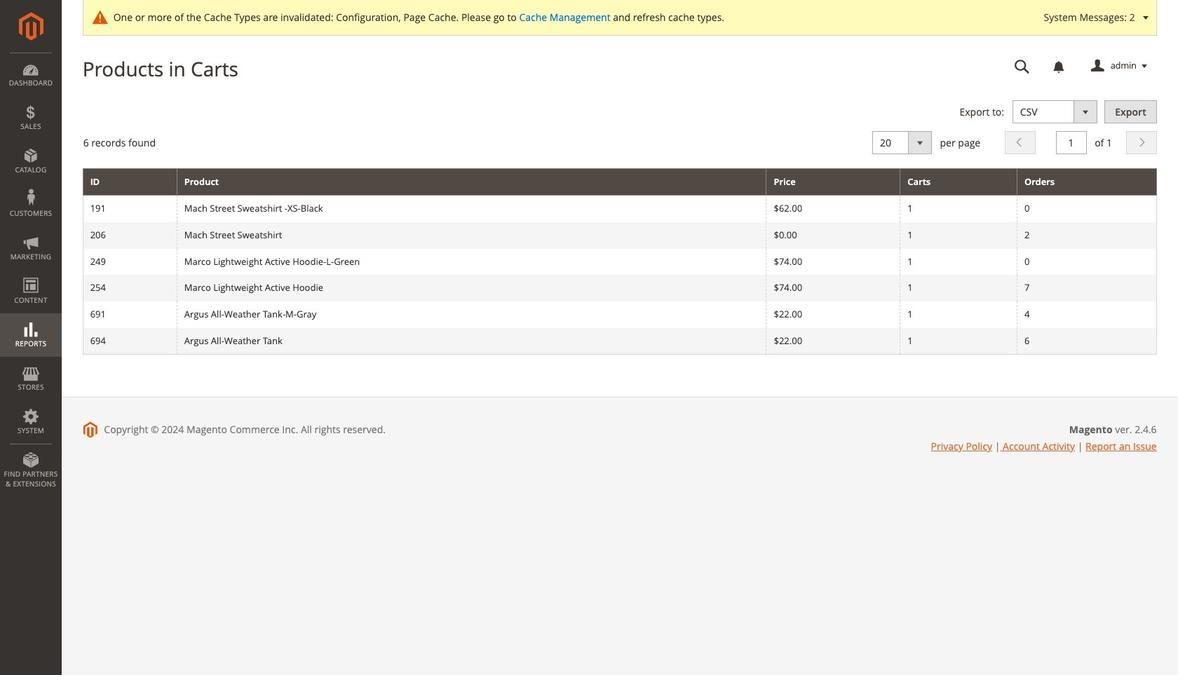 Task type: describe. For each thing, give the bounding box(es) containing it.
magento admin panel image
[[19, 12, 43, 41]]



Task type: locate. For each thing, give the bounding box(es) containing it.
None text field
[[1005, 54, 1040, 79], [1057, 131, 1087, 154], [1005, 54, 1040, 79], [1057, 131, 1087, 154]]

menu bar
[[0, 53, 62, 496]]



Task type: vqa. For each thing, say whether or not it's contained in the screenshot.
To text box
no



